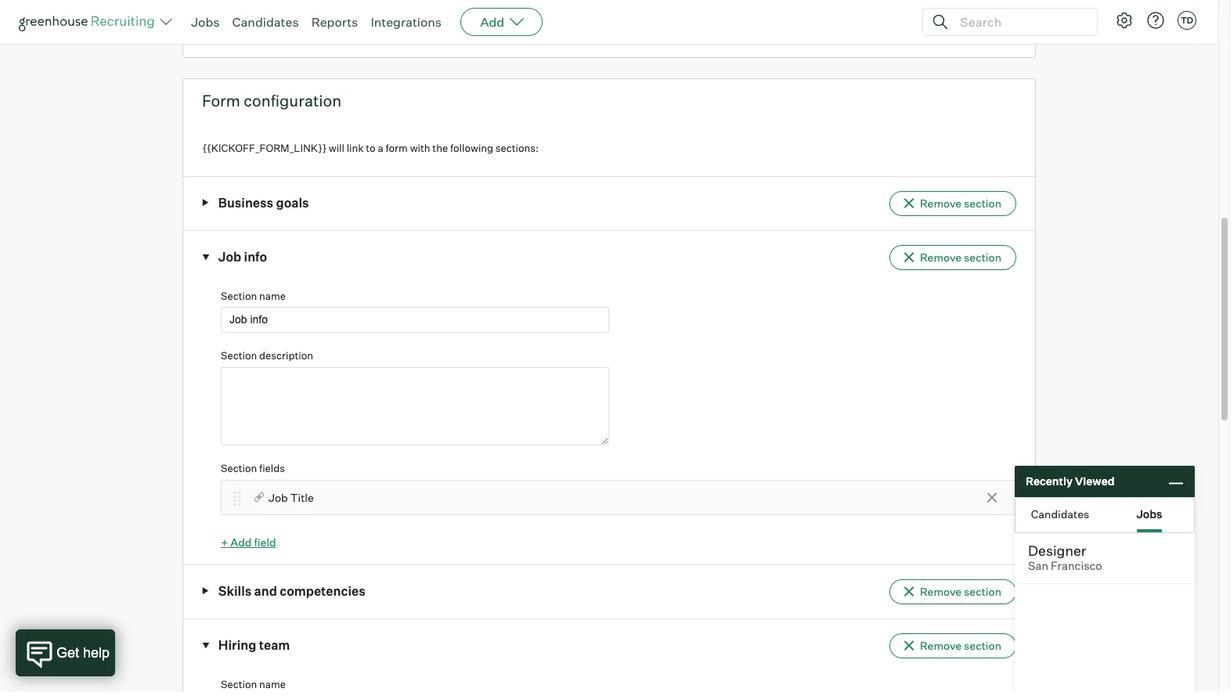 Task type: describe. For each thing, give the bounding box(es) containing it.
with
[[410, 142, 431, 155]]

jobs link
[[191, 14, 220, 30]]

reports
[[312, 14, 358, 30]]

fields
[[259, 462, 285, 475]]

► left skills
[[202, 587, 209, 596]]

remove section for skills and competencies
[[920, 585, 1002, 598]]

add inside popup button
[[480, 14, 505, 30]]

title
[[290, 491, 314, 504]]

sections:
[[496, 142, 539, 155]]

► left business
[[202, 198, 209, 208]]

configure image
[[1116, 11, 1134, 30]]

if a hiring manager fills out a field with a linked icon, you can approve these fields to populate back into this role, so that you won't have to do duplicate input work. element
[[253, 490, 269, 507]]

configuration
[[244, 91, 342, 111]]

+ add field
[[221, 536, 276, 549]]

section description
[[221, 350, 313, 362]]

1 horizontal spatial jobs
[[1137, 507, 1163, 521]]

goals
[[276, 195, 309, 211]]

Search text field
[[957, 11, 1083, 33]]

0 vertical spatial candidates
[[232, 14, 299, 30]]

following
[[450, 142, 494, 155]]

Section description text field
[[221, 367, 609, 446]]

reports link
[[312, 14, 358, 30]]

viewed
[[1076, 475, 1115, 488]]

business
[[218, 195, 274, 211]]

section for hiring team
[[964, 639, 1002, 653]]

team
[[259, 638, 290, 654]]

remove section for job info
[[920, 251, 1002, 264]]

► inside '► job info'
[[201, 254, 211, 261]]

► job info
[[201, 249, 267, 265]]

skills and competencies
[[218, 584, 366, 599]]

hiring
[[218, 638, 256, 654]]

skills
[[218, 584, 252, 599]]

remove section for hiring team
[[920, 639, 1002, 653]]

0 horizontal spatial add
[[231, 536, 252, 549]]

designer
[[1029, 542, 1087, 559]]

a
[[378, 142, 384, 155]]

1 horizontal spatial job
[[269, 491, 288, 504]]

remove section for business goals
[[920, 197, 1002, 210]]

san
[[1029, 559, 1049, 573]]

francisco
[[1051, 559, 1103, 573]]

field
[[254, 536, 276, 549]]

2 name from the top
[[259, 678, 286, 691]]

form
[[202, 91, 240, 111]]

to
[[366, 142, 376, 155]]

td button
[[1175, 8, 1200, 33]]

1 section from the top
[[221, 290, 257, 302]]

1 name from the top
[[259, 290, 286, 302]]

+
[[221, 536, 228, 549]]



Task type: locate. For each thing, give the bounding box(es) containing it.
4 remove section from the top
[[920, 639, 1002, 653]]

candidates
[[232, 14, 299, 30], [1032, 507, 1090, 521]]

greenhouse recruiting image
[[19, 13, 160, 31]]

will
[[329, 142, 345, 155]]

the
[[433, 142, 448, 155]]

1 remove section button from the top
[[890, 191, 1017, 216]]

1 vertical spatial name
[[259, 678, 286, 691]]

remove section button for skills and competencies
[[890, 580, 1017, 605]]

0 vertical spatial name
[[259, 290, 286, 302]]

Section name text field
[[221, 307, 609, 333]]

section
[[221, 290, 257, 302], [221, 350, 257, 362], [221, 462, 257, 475], [221, 678, 257, 691]]

{{kickoff_form_link}} will link to a form with the following sections:
[[203, 142, 539, 155]]

section name down the ► hiring team
[[221, 678, 286, 691]]

1 remove from the top
[[920, 197, 962, 210]]

remove for business goals
[[920, 197, 962, 210]]

►
[[202, 198, 209, 208], [201, 254, 211, 261], [202, 587, 209, 596], [201, 643, 211, 650]]

1 section name from the top
[[221, 290, 286, 302]]

integrations link
[[371, 14, 442, 30]]

{{kickoff_form_link}}
[[203, 142, 327, 155]]

1 horizontal spatial add
[[480, 14, 505, 30]]

td button
[[1178, 11, 1197, 30]]

0 horizontal spatial candidates
[[232, 14, 299, 30]]

business goals
[[218, 195, 309, 211]]

0 vertical spatial add
[[480, 14, 505, 30]]

section down '► job info'
[[221, 290, 257, 302]]

section fields
[[221, 462, 285, 475]]

3 remove from the top
[[920, 585, 962, 598]]

section left description
[[221, 350, 257, 362]]

1 vertical spatial add
[[231, 536, 252, 549]]

job left info
[[218, 249, 241, 265]]

0 vertical spatial jobs
[[191, 14, 220, 30]]

4 section from the top
[[964, 639, 1002, 653]]

3 section from the top
[[964, 585, 1002, 598]]

remove
[[920, 197, 962, 210], [920, 251, 962, 264], [920, 585, 962, 598], [920, 639, 962, 653]]

description
[[259, 350, 313, 362]]

1 section from the top
[[964, 197, 1002, 210]]

info
[[244, 249, 267, 265]]

3 remove section button from the top
[[890, 580, 1017, 605]]

1 vertical spatial candidates
[[1032, 507, 1090, 521]]

4 section from the top
[[221, 678, 257, 691]]

tab list containing candidates
[[1016, 498, 1195, 533]]

competencies
[[280, 584, 366, 599]]

► left info
[[201, 254, 211, 261]]

remove for skills and competencies
[[920, 585, 962, 598]]

remove section button for hiring team
[[890, 634, 1017, 659]]

name
[[259, 290, 286, 302], [259, 678, 286, 691]]

remove for hiring team
[[920, 639, 962, 653]]

jobs
[[191, 14, 220, 30], [1137, 507, 1163, 521]]

2 remove from the top
[[920, 251, 962, 264]]

recently
[[1026, 475, 1073, 488]]

+ add field link
[[221, 519, 1017, 551]]

2 section from the top
[[221, 350, 257, 362]]

► hiring team
[[201, 638, 290, 654]]

form
[[386, 142, 408, 155]]

section name down info
[[221, 290, 286, 302]]

► inside the ► hiring team
[[201, 643, 211, 650]]

0 horizontal spatial job
[[218, 249, 241, 265]]

section down the hiring
[[221, 678, 257, 691]]

job left title
[[269, 491, 288, 504]]

link
[[347, 142, 364, 155]]

designer san francisco
[[1029, 542, 1103, 573]]

remove section button for job info
[[890, 245, 1017, 270]]

if a hiring manager fills out a field with a linked icon, you can approve these fields to populate back into this role, so that you won't have to do duplicate input work. image
[[253, 490, 269, 505]]

3 remove section from the top
[[920, 585, 1002, 598]]

1 remove section from the top
[[920, 197, 1002, 210]]

section left fields
[[221, 462, 257, 475]]

and
[[254, 584, 277, 599]]

3 section from the top
[[221, 462, 257, 475]]

4 remove from the top
[[920, 639, 962, 653]]

0 vertical spatial section name
[[221, 290, 286, 302]]

form configuration
[[202, 91, 342, 111]]

candidates down recently viewed
[[1032, 507, 1090, 521]]

0 vertical spatial job
[[218, 249, 241, 265]]

1 vertical spatial section name
[[221, 678, 286, 691]]

remove section button for business goals
[[890, 191, 1017, 216]]

add button
[[461, 8, 543, 36]]

integrations
[[371, 14, 442, 30]]

td
[[1181, 15, 1194, 26]]

► left the hiring
[[201, 643, 211, 650]]

0 horizontal spatial jobs
[[191, 14, 220, 30]]

2 section from the top
[[964, 251, 1002, 264]]

4 remove section button from the top
[[890, 634, 1017, 659]]

2 section name from the top
[[221, 678, 286, 691]]

candidates link
[[232, 14, 299, 30]]

2 remove section button from the top
[[890, 245, 1017, 270]]

section
[[964, 197, 1002, 210], [964, 251, 1002, 264], [964, 585, 1002, 598], [964, 639, 1002, 653]]

section for job info
[[964, 251, 1002, 264]]

recently viewed
[[1026, 475, 1115, 488]]

name down info
[[259, 290, 286, 302]]

2 remove section from the top
[[920, 251, 1002, 264]]

remove for job info
[[920, 251, 962, 264]]

section for skills and competencies
[[964, 585, 1002, 598]]

add
[[480, 14, 505, 30], [231, 536, 252, 549]]

job
[[218, 249, 241, 265], [269, 491, 288, 504]]

1 vertical spatial job
[[269, 491, 288, 504]]

job title
[[269, 491, 314, 504]]

section for business goals
[[964, 197, 1002, 210]]

tab list
[[1016, 498, 1195, 533]]

candidates right jobs link
[[232, 14, 299, 30]]

name down team on the left bottom
[[259, 678, 286, 691]]

1 horizontal spatial candidates
[[1032, 507, 1090, 521]]

remove section button
[[890, 191, 1017, 216], [890, 245, 1017, 270], [890, 580, 1017, 605], [890, 634, 1017, 659]]

1 vertical spatial jobs
[[1137, 507, 1163, 521]]

section name
[[221, 290, 286, 302], [221, 678, 286, 691]]

remove section
[[920, 197, 1002, 210], [920, 251, 1002, 264], [920, 585, 1002, 598], [920, 639, 1002, 653]]



Task type: vqa. For each thing, say whether or not it's contained in the screenshot.
Jobs
yes



